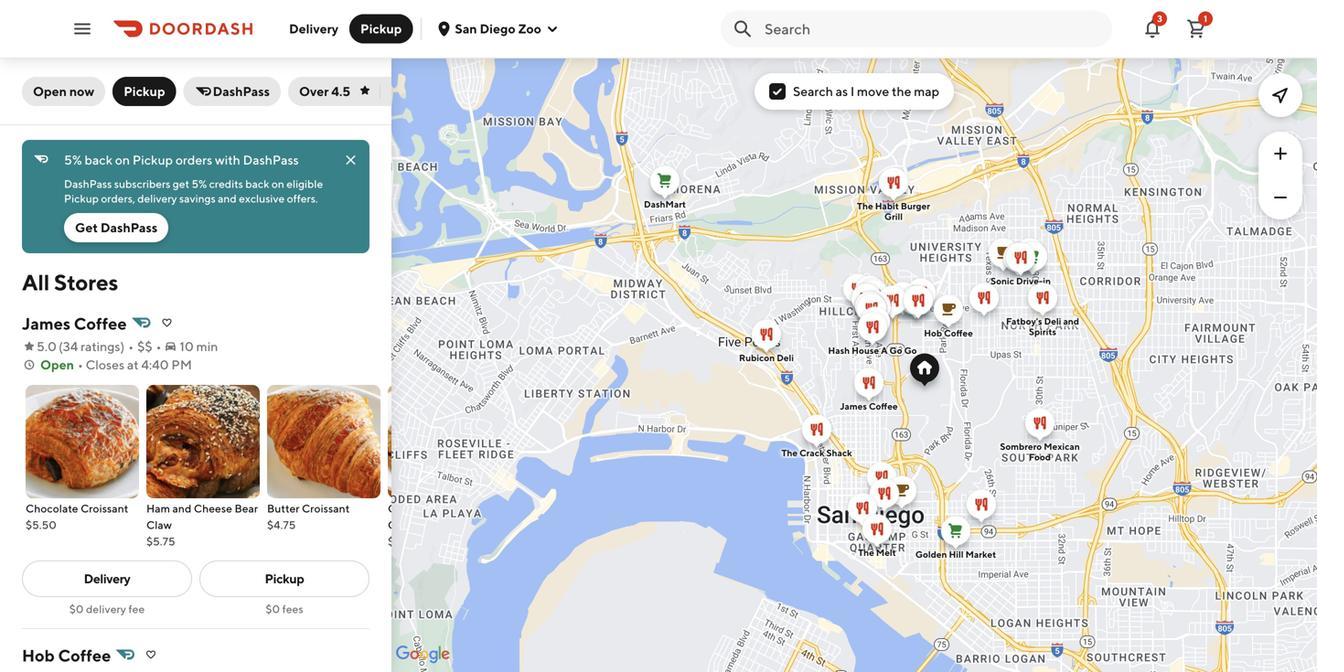 Task type: vqa. For each thing, say whether or not it's contained in the screenshot.
Mexican
yes



Task type: describe. For each thing, give the bounding box(es) containing it.
average rating of 5.0 out of 5 element
[[22, 338, 57, 356]]

delivery for delivery button
[[289, 21, 338, 36]]

subscribers
[[114, 177, 170, 190]]

and inside "ham and cheese bear claw $5.75"
[[172, 502, 192, 515]]

( 34 ratings )
[[59, 339, 125, 354]]

$3.75
[[388, 535, 416, 548]]

fees
[[282, 603, 303, 616]]

10
[[180, 339, 194, 354]]

powered by google image
[[396, 646, 450, 664]]

dashpass inside dashpass subscribers get 5% credits back on eligible pickup orders, delivery savings and exclusive offers.
[[64, 177, 112, 190]]

dashpass button
[[183, 77, 281, 106]]

diego
[[480, 21, 516, 36]]

bear
[[235, 502, 258, 515]]

open • closes at 4:40 pm
[[40, 357, 192, 372]]

0 horizontal spatial on
[[115, 152, 130, 167]]

open for open now
[[33, 84, 67, 99]]

with
[[215, 152, 240, 167]]

eligible
[[287, 177, 323, 190]]

ham
[[146, 502, 170, 515]]

croissant for butter croissant $4.75
[[302, 502, 350, 515]]

open now
[[33, 84, 94, 99]]

san diego zoo button
[[437, 21, 560, 36]]

san diego zoo
[[455, 21, 541, 36]]

chip
[[443, 502, 467, 515]]

move
[[857, 84, 889, 99]]

now
[[69, 84, 94, 99]]

all stores
[[22, 269, 118, 295]]

1
[[1204, 13, 1207, 24]]

i
[[851, 84, 855, 99]]

• for •
[[156, 339, 161, 354]]

delivery inside dashpass subscribers get 5% credits back on eligible pickup orders, delivery savings and exclusive offers.
[[137, 192, 177, 205]]

5% back on pickup orders with dashpass
[[64, 152, 299, 167]]

$0 delivery fee
[[69, 603, 145, 616]]

$$
[[137, 339, 152, 354]]

• $$
[[128, 339, 152, 354]]

1 vertical spatial pickup button
[[113, 77, 176, 106]]

• for • $$
[[128, 339, 134, 354]]

over 4.5 button
[[288, 77, 410, 106]]

$0 fees
[[266, 603, 303, 616]]

recenter the map image
[[1270, 84, 1292, 106]]

ratings
[[81, 339, 120, 354]]

get
[[75, 220, 98, 235]]

stores
[[54, 269, 118, 295]]

0 horizontal spatial back
[[85, 152, 112, 167]]

$5.75
[[146, 535, 175, 548]]

orders,
[[101, 192, 135, 205]]

get dashpass
[[75, 220, 158, 235]]

4.5
[[331, 84, 350, 99]]

offers.
[[287, 192, 318, 205]]

on inside dashpass subscribers get 5% credits back on eligible pickup orders, delivery savings and exclusive offers.
[[272, 177, 284, 190]]

butter croissant $4.75
[[267, 502, 350, 531]]

3
[[1157, 13, 1162, 24]]

delivery button
[[278, 14, 349, 43]]

cheese
[[194, 502, 232, 515]]

dashpass down 'orders,'
[[100, 220, 158, 235]]

the
[[892, 84, 911, 99]]

get
[[173, 177, 189, 190]]

dashpass up the with
[[213, 84, 270, 99]]

chocolate chip cookie $3.75
[[388, 502, 467, 548]]

all
[[22, 269, 50, 295]]

zoo
[[518, 21, 541, 36]]

fee
[[128, 603, 145, 616]]

pickup right delivery button
[[360, 21, 402, 36]]

savings
[[179, 192, 216, 205]]

pickup right now
[[124, 84, 165, 99]]

pickup link
[[199, 561, 370, 597]]

zoom out image
[[1270, 187, 1292, 209]]

pm
[[171, 357, 192, 372]]

chocolate for $5.50
[[26, 502, 78, 515]]

over
[[299, 84, 329, 99]]

0 horizontal spatial 5%
[[64, 152, 82, 167]]

$0 for delivery
[[69, 603, 84, 616]]

1 button
[[1178, 11, 1215, 47]]

map
[[914, 84, 939, 99]]

dashpass subscribers get 5% credits back on eligible pickup orders, delivery savings and exclusive offers.
[[64, 177, 325, 205]]

search as i move the map
[[793, 84, 939, 99]]

exclusive
[[239, 192, 285, 205]]

chocolate croissant $5.50
[[26, 502, 128, 531]]

)
[[120, 339, 125, 354]]

0 horizontal spatial •
[[78, 357, 83, 372]]

butter croissant image
[[267, 385, 381, 498]]



Task type: locate. For each thing, give the bounding box(es) containing it.
1 horizontal spatial pickup button
[[349, 14, 413, 43]]

1 vertical spatial 5%
[[192, 177, 207, 190]]

orders
[[175, 152, 212, 167]]

0 vertical spatial pickup button
[[349, 14, 413, 43]]

1 croissant from the left
[[81, 502, 128, 515]]

dashpass
[[213, 84, 270, 99], [243, 152, 299, 167], [64, 177, 112, 190], [100, 220, 158, 235]]

1 vertical spatial delivery
[[84, 571, 130, 586]]

on
[[115, 152, 130, 167], [272, 177, 284, 190]]

0 horizontal spatial croissant
[[81, 502, 128, 515]]

$0
[[69, 603, 84, 616], [266, 603, 280, 616]]

chocolate
[[26, 502, 78, 515], [388, 502, 440, 515]]

san
[[455, 21, 477, 36]]

food
[[1029, 452, 1051, 462], [1029, 452, 1051, 462]]

min
[[196, 339, 218, 354]]

as
[[836, 84, 848, 99]]

1 horizontal spatial croissant
[[302, 502, 350, 515]]

croissant for chocolate croissant $5.50
[[81, 502, 128, 515]]

• right )
[[128, 339, 134, 354]]

pickup up subscribers
[[132, 152, 173, 167]]

back
[[85, 152, 112, 167], [245, 177, 269, 190]]

search
[[793, 84, 833, 99]]

croissant left ham on the left of the page
[[81, 502, 128, 515]]

• right $$
[[156, 339, 161, 354]]

back up exclusive
[[245, 177, 269, 190]]

sombrero mexican food
[[1000, 441, 1080, 462], [1000, 441, 1080, 462]]

sombrero
[[1000, 441, 1042, 452], [1000, 441, 1042, 452]]

ham and cheese bear claw image
[[146, 385, 260, 498]]

chocolate croissant image
[[26, 385, 139, 498]]

crack
[[800, 448, 825, 458], [800, 448, 825, 458]]

back inside dashpass subscribers get 5% credits back on eligible pickup orders, delivery savings and exclusive offers.
[[245, 177, 269, 190]]

get dashpass button
[[64, 213, 169, 242]]

open now button
[[22, 77, 105, 106]]

fatboy's deli and spirits
[[1006, 316, 1079, 337], [1006, 316, 1079, 337]]

$0 down delivery link
[[69, 603, 84, 616]]

sonic
[[991, 276, 1014, 286], [991, 276, 1014, 286]]

croissant inside butter croissant $4.75
[[302, 502, 350, 515]]

on up exclusive
[[272, 177, 284, 190]]

golden hill market
[[915, 549, 996, 560], [915, 549, 996, 560]]

$4.75
[[267, 519, 296, 531]]

map region
[[184, 0, 1317, 672]]

1 horizontal spatial back
[[245, 177, 269, 190]]

5% up savings
[[192, 177, 207, 190]]

5% inside dashpass subscribers get 5% credits back on eligible pickup orders, delivery savings and exclusive offers.
[[192, 177, 207, 190]]

open
[[33, 84, 67, 99], [40, 357, 74, 372]]

sonic drive-in
[[991, 276, 1051, 286], [991, 276, 1051, 286]]

delivery
[[289, 21, 338, 36], [84, 571, 130, 586]]

34
[[63, 339, 78, 354]]

1 horizontal spatial on
[[272, 177, 284, 190]]

croissant right butter
[[302, 502, 350, 515]]

rubicon deli
[[739, 353, 794, 363], [739, 353, 794, 363]]

1 vertical spatial back
[[245, 177, 269, 190]]

4:40
[[141, 357, 169, 372]]

open menu image
[[71, 18, 93, 40]]

butter
[[267, 502, 300, 515]]

delivery for delivery link
[[84, 571, 130, 586]]

notification bell image
[[1142, 18, 1163, 40]]

closes
[[86, 357, 124, 372]]

at
[[127, 357, 139, 372]]

1 vertical spatial open
[[40, 357, 74, 372]]

zoom in image
[[1270, 143, 1292, 165]]

1 chocolate from the left
[[26, 502, 78, 515]]

pickup inside dashpass subscribers get 5% credits back on eligible pickup orders, delivery savings and exclusive offers.
[[64, 192, 99, 205]]

croissant inside chocolate croissant $5.50
[[81, 502, 128, 515]]

pickup up $0 fees
[[265, 571, 304, 586]]

• down 34
[[78, 357, 83, 372]]

ham and cheese bear claw $5.75
[[146, 502, 258, 548]]

delivery inside button
[[289, 21, 338, 36]]

0 vertical spatial back
[[85, 152, 112, 167]]

hob coffee hash house a go go
[[828, 328, 973, 356], [828, 328, 973, 356]]

hob coffee
[[22, 646, 111, 665]]

habit
[[875, 201, 899, 211], [875, 201, 899, 211]]

0 horizontal spatial chocolate
[[26, 502, 78, 515]]

Search as I move the map checkbox
[[769, 83, 786, 100]]

delivery down subscribers
[[137, 192, 177, 205]]

5%
[[64, 152, 82, 167], [192, 177, 207, 190]]

dashpass up 'orders,'
[[64, 177, 112, 190]]

0 vertical spatial delivery
[[137, 192, 177, 205]]

1 vertical spatial delivery
[[86, 603, 126, 616]]

open for open • closes at 4:40 pm
[[40, 357, 74, 372]]

1 $0 from the left
[[69, 603, 84, 616]]

house
[[852, 345, 879, 356], [852, 345, 879, 356]]

go
[[890, 345, 902, 356], [890, 345, 902, 356], [904, 345, 917, 356], [904, 345, 917, 356]]

$0 left fees
[[266, 603, 280, 616]]

over 4.5
[[299, 84, 350, 99]]

on up subscribers
[[115, 152, 130, 167]]

drive-
[[1016, 276, 1043, 286], [1016, 276, 1043, 286]]

the melt
[[858, 547, 896, 558], [858, 547, 896, 558]]

1 vertical spatial on
[[272, 177, 284, 190]]

dashmart
[[644, 199, 686, 209], [644, 199, 686, 209]]

10 min
[[180, 339, 218, 354]]

burger
[[901, 201, 930, 211], [901, 201, 930, 211]]

2 croissant from the left
[[302, 502, 350, 515]]

melt
[[876, 547, 896, 558], [876, 547, 896, 558]]

5.0
[[37, 339, 57, 354]]

rubicon
[[739, 353, 775, 363], [739, 353, 775, 363]]

chocolate inside chocolate chip cookie $3.75
[[388, 502, 440, 515]]

$5.50
[[26, 519, 57, 531]]

1 horizontal spatial chocolate
[[388, 502, 440, 515]]

0 vertical spatial delivery
[[289, 21, 338, 36]]

delivery up over
[[289, 21, 338, 36]]

delivery down delivery link
[[86, 603, 126, 616]]

•
[[128, 339, 134, 354], [156, 339, 161, 354], [78, 357, 83, 372]]

and inside dashpass subscribers get 5% credits back on eligible pickup orders, delivery savings and exclusive offers.
[[218, 192, 237, 205]]

0 vertical spatial 5%
[[64, 152, 82, 167]]

open left now
[[33, 84, 67, 99]]

2 $0 from the left
[[266, 603, 280, 616]]

deli
[[1044, 316, 1061, 327], [1044, 316, 1061, 327], [777, 353, 794, 363], [777, 353, 794, 363]]

1 horizontal spatial •
[[128, 339, 134, 354]]

0 horizontal spatial delivery
[[84, 571, 130, 586]]

croissant
[[81, 502, 128, 515], [302, 502, 350, 515]]

1 horizontal spatial $0
[[266, 603, 280, 616]]

chocolate inside chocolate croissant $5.50
[[26, 502, 78, 515]]

1 horizontal spatial delivery
[[137, 192, 177, 205]]

grill
[[884, 211, 903, 222], [884, 211, 903, 222]]

0 vertical spatial on
[[115, 152, 130, 167]]

delivery link
[[22, 561, 192, 597]]

1 horizontal spatial delivery
[[289, 21, 338, 36]]

chocolate for cookie
[[388, 502, 440, 515]]

chocolate up $5.50
[[26, 502, 78, 515]]

pickup button right now
[[113, 77, 176, 106]]

(
[[59, 339, 63, 354]]

5% down "open now" button
[[64, 152, 82, 167]]

hill
[[949, 549, 964, 560], [949, 549, 964, 560]]

james coffee
[[22, 314, 127, 333], [840, 401, 898, 412], [840, 401, 898, 412]]

the habit burger grill
[[857, 201, 930, 222], [857, 201, 930, 222]]

fatboy's
[[1006, 316, 1042, 327], [1006, 316, 1042, 327]]

and
[[218, 192, 237, 205], [1063, 316, 1079, 327], [1063, 316, 1079, 327], [172, 502, 192, 515]]

chocolate up the cookie on the bottom left of page
[[388, 502, 440, 515]]

0 horizontal spatial delivery
[[86, 603, 126, 616]]

coffee
[[74, 314, 127, 333], [944, 328, 973, 338], [944, 328, 973, 338], [869, 401, 898, 412], [869, 401, 898, 412], [58, 646, 111, 665]]

pickup up get
[[64, 192, 99, 205]]

Store search: begin typing to search for stores available on DoorDash text field
[[765, 19, 1101, 39]]

0 horizontal spatial $0
[[69, 603, 84, 616]]

$0 for pickup
[[266, 603, 280, 616]]

the
[[857, 201, 873, 211], [857, 201, 873, 211], [782, 448, 798, 458], [782, 448, 798, 458], [858, 547, 874, 558], [858, 547, 874, 558]]

0 vertical spatial open
[[33, 84, 67, 99]]

open down (
[[40, 357, 74, 372]]

hob
[[924, 328, 942, 338], [924, 328, 942, 338], [22, 646, 55, 665]]

1 horizontal spatial 5%
[[192, 177, 207, 190]]

2 chocolate from the left
[[388, 502, 440, 515]]

dashpass up exclusive
[[243, 152, 299, 167]]

back up 'orders,'
[[85, 152, 112, 167]]

the crack shack
[[782, 448, 852, 458], [782, 448, 852, 458]]

cookie
[[388, 519, 424, 531]]

open inside button
[[33, 84, 67, 99]]

0 horizontal spatial pickup button
[[113, 77, 176, 106]]

claw
[[146, 519, 172, 531]]

1 items, open order cart image
[[1185, 18, 1207, 40]]

2 horizontal spatial •
[[156, 339, 161, 354]]

pickup button up over 4.5 button
[[349, 14, 413, 43]]

pickup
[[360, 21, 402, 36], [124, 84, 165, 99], [132, 152, 173, 167], [64, 192, 99, 205], [265, 571, 304, 586]]

credits
[[209, 177, 243, 190]]

delivery up '$0 delivery fee' at bottom left
[[84, 571, 130, 586]]



